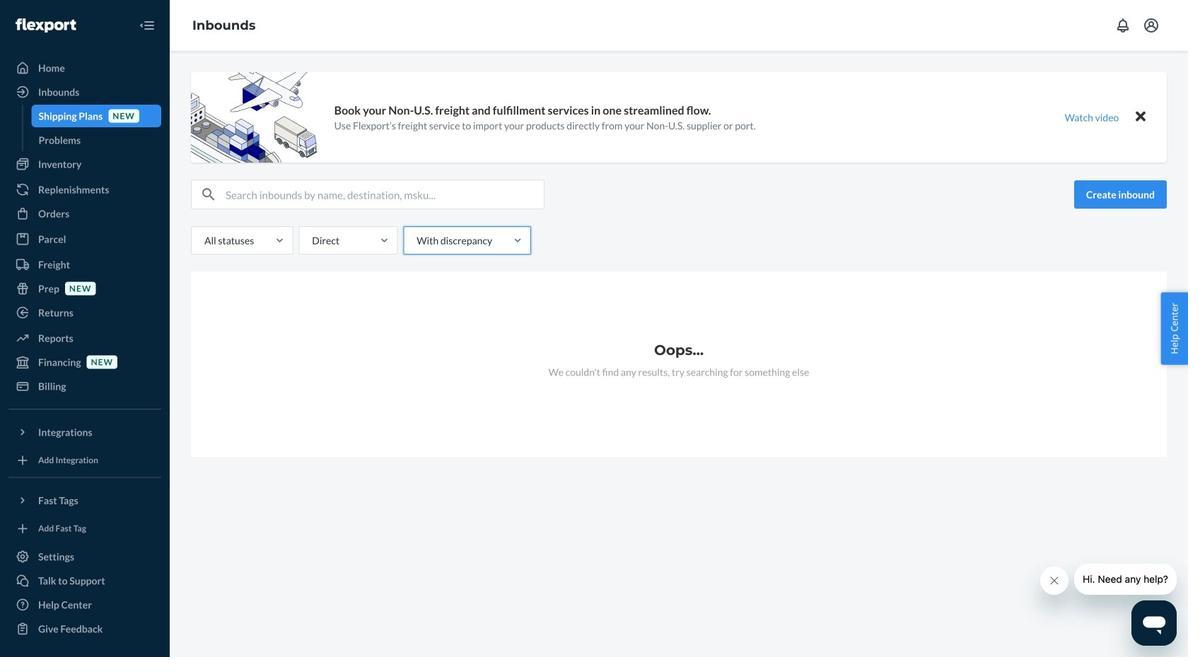Task type: locate. For each thing, give the bounding box(es) containing it.
flexport logo image
[[16, 18, 76, 33]]



Task type: vqa. For each thing, say whether or not it's contained in the screenshot.
Products inside Select products with available inventory in Flexport Storage. Learn more about Amazon's prep requirements.
no



Task type: describe. For each thing, give the bounding box(es) containing it.
close navigation image
[[139, 17, 156, 34]]

open account menu image
[[1143, 17, 1160, 34]]

close image
[[1136, 108, 1146, 125]]

open notifications image
[[1115, 17, 1132, 34]]

Search inbounds by name, destination, msku... text field
[[226, 180, 544, 209]]



